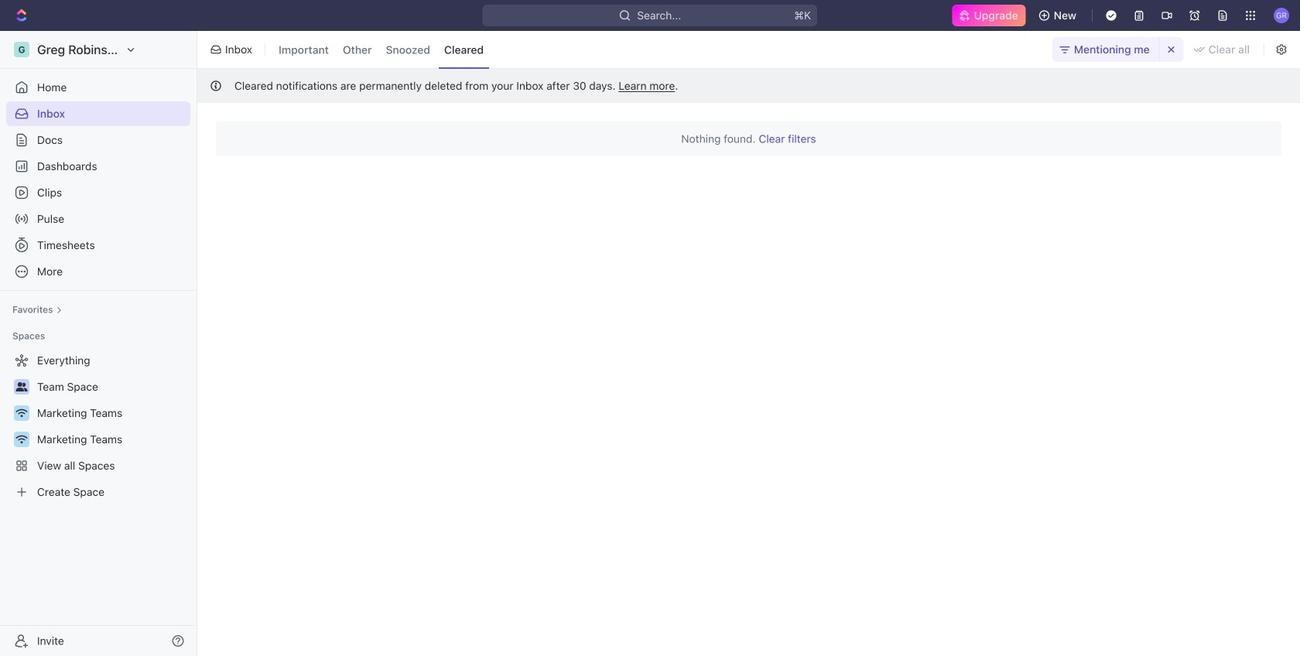 Task type: describe. For each thing, give the bounding box(es) containing it.
user group image
[[16, 382, 27, 392]]

wifi image
[[16, 435, 27, 444]]

sidebar navigation
[[0, 31, 200, 656]]



Task type: locate. For each thing, give the bounding box(es) containing it.
greg robinson's workspace, , element
[[14, 42, 29, 57]]

tree
[[6, 348, 190, 505]]

tree inside 'sidebar' navigation
[[6, 348, 190, 505]]

wifi image
[[16, 409, 27, 418]]

tab list
[[270, 28, 492, 71]]



Task type: vqa. For each thing, say whether or not it's contained in the screenshot.
wifi Icon to the bottom
yes



